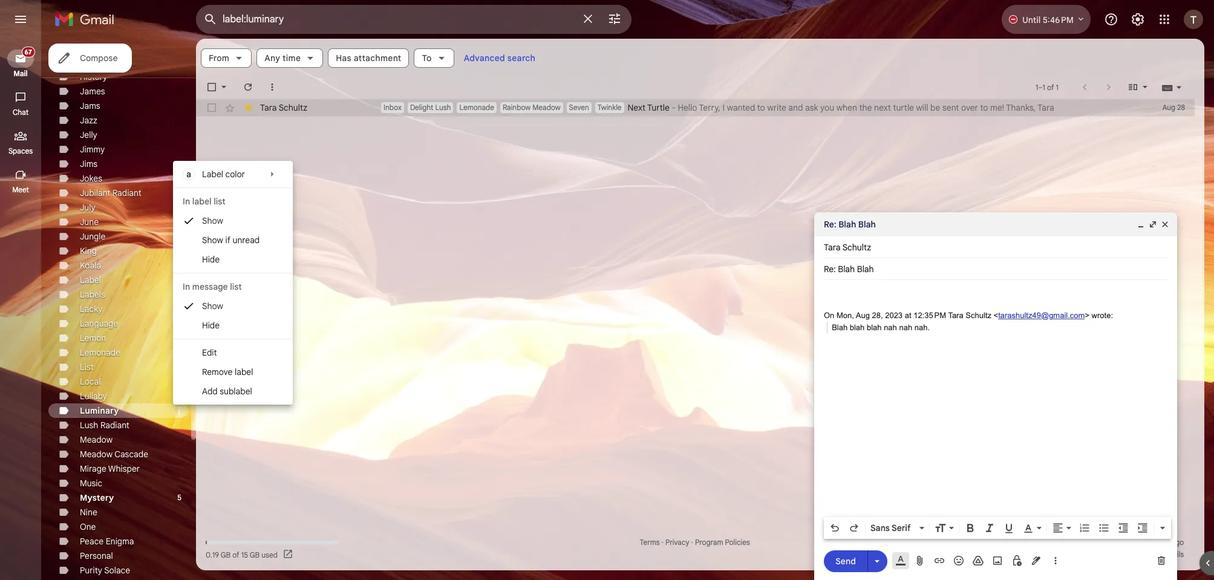 Task type: locate. For each thing, give the bounding box(es) containing it.
of right the –
[[1048, 83, 1055, 92]]

close image
[[1161, 220, 1171, 229]]

aug left 28,
[[856, 311, 870, 320]]

1 vertical spatial lush
[[80, 420, 98, 431]]

28
[[1178, 103, 1186, 112]]

0 vertical spatial meadow
[[533, 103, 561, 112]]

show
[[202, 215, 223, 226], [202, 235, 223, 246], [202, 301, 223, 312]]

0 horizontal spatial to
[[758, 102, 766, 113]]

meadow down lush radiant
[[80, 435, 113, 446]]

1 1 from the left
[[1036, 83, 1039, 92]]

2 in from the top
[[183, 281, 190, 292]]

1 horizontal spatial 1
[[1043, 83, 1046, 92]]

list
[[214, 196, 226, 207], [230, 281, 242, 292]]

schultz down time
[[279, 102, 308, 113]]

radiant right jubilant
[[112, 188, 141, 199]]

lullaby
[[80, 391, 107, 402]]

sublabel
[[220, 386, 252, 397]]

nine
[[80, 507, 97, 518]]

spaces
[[8, 146, 33, 156]]

meadow for meadow link
[[80, 435, 113, 446]]

0 horizontal spatial label
[[192, 196, 212, 207]]

row inside 'main content'
[[196, 99, 1196, 116]]

0 vertical spatial lemonade
[[460, 103, 495, 112]]

1 vertical spatial label
[[235, 367, 253, 378]]

0 horizontal spatial gb
[[221, 551, 231, 560]]

in left message
[[183, 281, 190, 292]]

blah
[[850, 323, 865, 332], [867, 323, 882, 332]]

show down in label list
[[202, 215, 223, 226]]

None checkbox
[[206, 81, 218, 93], [206, 102, 218, 114], [206, 81, 218, 93], [206, 102, 218, 114]]

lush right delight
[[435, 103, 451, 112]]

1 vertical spatial list
[[230, 281, 242, 292]]

james
[[80, 86, 105, 97]]

gb right 0.19 on the bottom left of page
[[221, 551, 231, 560]]

row
[[196, 99, 1196, 116]]

2 hide from the top
[[202, 320, 220, 331]]

program
[[695, 538, 724, 547]]

2 show from the top
[[202, 235, 223, 246]]

dialog containing sans serif
[[815, 212, 1178, 581]]

of left "15" at left bottom
[[233, 551, 239, 560]]

1 horizontal spatial list
[[230, 281, 242, 292]]

bulleted list ‪(⌘⇧8)‬ image
[[1099, 522, 1111, 535]]

schultz left the <
[[966, 311, 992, 320]]

nah
[[884, 323, 898, 332], [900, 323, 913, 332]]

history link
[[80, 71, 107, 82]]

meadow for meadow cascade
[[80, 449, 113, 460]]

show left 'if'
[[202, 235, 223, 246]]

blah down 28,
[[867, 323, 882, 332]]

has attachment
[[336, 53, 402, 64]]

account
[[1077, 538, 1104, 547]]

if
[[225, 235, 231, 246]]

1 horizontal spatial aug
[[1163, 103, 1176, 112]]

<
[[994, 311, 999, 320]]

king link
[[80, 246, 97, 257]]

cascade
[[115, 449, 148, 460]]

0 horizontal spatial schultz
[[279, 102, 308, 113]]

next turtle - hello terry, i wanted to write and ask you when the next turtle will be sent over to me! thanks, tara
[[628, 102, 1055, 113]]

local
[[80, 377, 101, 387]]

lemonade down lemon link on the left bottom of page
[[80, 347, 120, 358]]

in for in label list
[[183, 196, 190, 207]]

2 vertical spatial meadow
[[80, 449, 113, 460]]

0 vertical spatial lush
[[435, 103, 451, 112]]

1 in from the top
[[183, 196, 190, 207]]

schultz
[[279, 102, 308, 113], [966, 311, 992, 320]]

when
[[837, 102, 858, 113]]

gmail image
[[54, 7, 120, 31]]

1 vertical spatial of
[[233, 551, 239, 560]]

lacky link
[[80, 304, 102, 315]]

tara right the 12:35 pm
[[949, 311, 964, 320]]

menu
[[173, 161, 293, 405]]

ago
[[1172, 538, 1185, 547]]

meadow link
[[80, 435, 113, 446]]

aug left 28
[[1163, 103, 1176, 112]]

0 horizontal spatial 1
[[1036, 83, 1039, 92]]

0 horizontal spatial label
[[80, 275, 101, 286]]

more image
[[266, 81, 278, 93]]

list for in label list
[[214, 196, 226, 207]]

enigma
[[106, 536, 134, 547]]

0 vertical spatial radiant
[[112, 188, 141, 199]]

1 horizontal spatial label
[[202, 169, 223, 180]]

meadow down meadow link
[[80, 449, 113, 460]]

list down label color
[[214, 196, 226, 207]]

koala link
[[80, 260, 101, 271]]

formatting options toolbar
[[824, 518, 1172, 539]]

undo ‪(⌘z)‬ image
[[829, 522, 841, 535]]

1 vertical spatial hide
[[202, 320, 220, 331]]

to left me! on the right of page
[[981, 102, 989, 113]]

1 horizontal spatial ·
[[692, 538, 694, 547]]

1 vertical spatial show
[[202, 235, 223, 246]]

indent less ‪(⌘[)‬ image
[[1118, 522, 1130, 535]]

1 show from the top
[[202, 215, 223, 226]]

2 to from the left
[[981, 102, 989, 113]]

2 gb from the left
[[250, 551, 260, 560]]

1 horizontal spatial tara
[[949, 311, 964, 320]]

bold ‪(⌘b)‬ image
[[965, 522, 977, 535]]

1 vertical spatial meadow
[[80, 435, 113, 446]]

radiant down luminary
[[100, 420, 129, 431]]

0.19 gb of 15 gb used
[[206, 551, 278, 560]]

redo ‪(⌘y)‬ image
[[849, 522, 861, 535]]

>
[[1086, 311, 1090, 320]]

pop out image
[[1149, 220, 1159, 229]]

0 vertical spatial in
[[183, 196, 190, 207]]

lush up meadow link
[[80, 420, 98, 431]]

hide up message
[[202, 254, 220, 265]]

3 show from the top
[[202, 301, 223, 312]]

0 horizontal spatial list
[[214, 196, 226, 207]]

label for label color
[[202, 169, 223, 180]]

0 horizontal spatial lemonade
[[80, 347, 120, 358]]

1 vertical spatial schultz
[[966, 311, 992, 320]]

toggle split pane mode image
[[1128, 81, 1140, 93]]

0 horizontal spatial nah
[[884, 323, 898, 332]]

sans serif option
[[869, 522, 918, 535]]

indent more ‪(⌘])‬ image
[[1137, 522, 1150, 535]]

numbered list ‪(⌘⇧7)‬ image
[[1079, 522, 1091, 535]]

hide up edit
[[202, 320, 220, 331]]

0 vertical spatial hide
[[202, 254, 220, 265]]

unread
[[233, 235, 260, 246]]

of
[[1048, 83, 1055, 92], [233, 551, 239, 560]]

0.19
[[206, 551, 219, 560]]

0 vertical spatial schultz
[[279, 102, 308, 113]]

1 horizontal spatial blah
[[867, 323, 882, 332]]

list for in message list
[[230, 281, 242, 292]]

1 horizontal spatial lemonade
[[460, 103, 495, 112]]

1 horizontal spatial nah
[[900, 323, 913, 332]]

jims
[[80, 159, 98, 169]]

label for remove
[[235, 367, 253, 378]]

1 vertical spatial aug
[[856, 311, 870, 320]]

lemonade
[[460, 103, 495, 112], [80, 347, 120, 358]]

jubilant radiant link
[[80, 188, 141, 199]]

tara inside on mon, aug 28, 2023 at 12:35 pm tara schultz < tarashultz49@gmail.com > wrote: blah blah blah nah nah nah.
[[949, 311, 964, 320]]

0 vertical spatial aug
[[1163, 103, 1176, 112]]

row containing tara schultz
[[196, 99, 1196, 116]]

footer
[[196, 537, 1196, 561]]

meadow right the rainbow
[[533, 103, 561, 112]]

italic ‪(⌘i)‬ image
[[984, 522, 996, 535]]

1 horizontal spatial schultz
[[966, 311, 992, 320]]

insert emoji ‪(⌘⇧2)‬ image
[[953, 555, 965, 567]]

jelly link
[[80, 130, 97, 140]]

0 horizontal spatial ·
[[662, 538, 664, 547]]

Subject field
[[824, 263, 1168, 275]]

language
[[80, 318, 118, 329]]

1 horizontal spatial to
[[981, 102, 989, 113]]

personal
[[80, 551, 113, 562]]

label left color
[[202, 169, 223, 180]]

label up sublabel
[[235, 367, 253, 378]]

label down koala link
[[80, 275, 101, 286]]

me!
[[991, 102, 1005, 113]]

wanted
[[727, 102, 756, 113]]

schultz inside 'main content'
[[279, 102, 308, 113]]

footer containing terms
[[196, 537, 1196, 561]]

peace
[[80, 536, 104, 547]]

0 horizontal spatial tara
[[260, 102, 277, 113]]

1 horizontal spatial lush
[[435, 103, 451, 112]]

mail heading
[[0, 69, 41, 79]]

refresh image
[[242, 81, 254, 93]]

local link
[[80, 377, 101, 387]]

on
[[824, 311, 835, 320]]

insert link ‪(⌘k)‬ image
[[934, 555, 946, 567]]

navigation
[[0, 39, 42, 581]]

0 horizontal spatial blah
[[850, 323, 865, 332]]

1 vertical spatial in
[[183, 281, 190, 292]]

jungle link
[[80, 231, 106, 242]]

· right privacy
[[692, 538, 694, 547]]

support image
[[1105, 12, 1119, 27]]

label link
[[80, 275, 101, 286]]

-
[[672, 102, 676, 113]]

1 horizontal spatial gb
[[250, 551, 260, 560]]

lemonade left the rainbow
[[460, 103, 495, 112]]

tara down more image
[[260, 102, 277, 113]]

tara schultz
[[260, 102, 308, 113]]

over
[[962, 102, 979, 113]]

label
[[192, 196, 212, 207], [235, 367, 253, 378]]

2 horizontal spatial 1
[[1057, 83, 1059, 92]]

sent
[[943, 102, 960, 113]]

0 vertical spatial label
[[202, 169, 223, 180]]

jokes
[[80, 173, 102, 184]]

label color
[[202, 169, 247, 180]]

0 vertical spatial list
[[214, 196, 226, 207]]

mirage whisper
[[80, 464, 140, 475]]

music
[[80, 478, 102, 489]]

in down a
[[183, 196, 190, 207]]

meadow cascade link
[[80, 449, 148, 460]]

program policies link
[[695, 538, 750, 547]]

blah down mon,
[[850, 323, 865, 332]]

0 vertical spatial of
[[1048, 83, 1055, 92]]

0 horizontal spatial aug
[[856, 311, 870, 320]]

2 blah from the left
[[867, 323, 882, 332]]

tara down 1 – 1 of 1
[[1038, 102, 1055, 113]]

meadow inside row
[[533, 103, 561, 112]]

15
[[241, 551, 248, 560]]

footer inside 'main content'
[[196, 537, 1196, 561]]

· right "terms" link
[[662, 538, 664, 547]]

0 vertical spatial show
[[202, 215, 223, 226]]

mail
[[14, 69, 28, 78]]

more send options image
[[872, 555, 884, 567]]

tarashultz49@gmail.com
[[999, 311, 1086, 320]]

show down in message list
[[202, 301, 223, 312]]

0 horizontal spatial of
[[233, 551, 239, 560]]

aug inside on mon, aug 28, 2023 at 12:35 pm tara schultz < tarashultz49@gmail.com > wrote: blah blah blah nah nah nah.
[[856, 311, 870, 320]]

2 · from the left
[[692, 538, 694, 547]]

dialog
[[815, 212, 1178, 581]]

lemon link
[[80, 333, 106, 344]]

gb right "15" at left bottom
[[250, 551, 260, 560]]

peace enigma
[[80, 536, 134, 547]]

luminary
[[80, 406, 119, 416]]

labels link
[[80, 289, 105, 300]]

more options image
[[1053, 555, 1060, 567]]

hide
[[202, 254, 220, 265], [202, 320, 220, 331]]

1 vertical spatial label
[[80, 275, 101, 286]]

message
[[192, 281, 228, 292]]

0 vertical spatial label
[[192, 196, 212, 207]]

i
[[723, 102, 725, 113]]

delight
[[410, 103, 434, 112]]

1 vertical spatial radiant
[[100, 420, 129, 431]]

spaces heading
[[0, 146, 41, 156]]

1 horizontal spatial label
[[235, 367, 253, 378]]

list right message
[[230, 281, 242, 292]]

2 vertical spatial show
[[202, 301, 223, 312]]

toggle confidential mode image
[[1011, 555, 1024, 567]]

Message Body text field
[[824, 286, 1168, 514]]

label down label color
[[192, 196, 212, 207]]

mirage
[[80, 464, 106, 475]]

nah down at
[[900, 323, 913, 332]]

main content
[[196, 39, 1205, 571]]

nah down '2023'
[[884, 323, 898, 332]]

to left write at top
[[758, 102, 766, 113]]

activity:
[[1106, 538, 1132, 547]]



Task type: describe. For each thing, give the bounding box(es) containing it.
2 nah from the left
[[900, 323, 913, 332]]

of inside footer
[[233, 551, 239, 560]]

67
[[25, 48, 32, 56]]

chat
[[13, 108, 28, 117]]

last account activity: 30 minutes ago details
[[1062, 538, 1185, 559]]

underline ‪(⌘u)‬ image
[[1004, 523, 1016, 535]]

menu containing a
[[173, 161, 293, 405]]

–
[[1039, 83, 1043, 92]]

terms · privacy · program policies
[[640, 538, 750, 547]]

1 vertical spatial lemonade
[[80, 347, 120, 358]]

clear search image
[[576, 7, 600, 31]]

compose
[[80, 53, 118, 64]]

discard draft ‪(⌘⇧d)‬ image
[[1156, 555, 1168, 567]]

settings image
[[1131, 12, 1146, 27]]

label for "label" link
[[80, 275, 101, 286]]

has
[[336, 53, 352, 64]]

radiant for lush radiant
[[100, 420, 129, 431]]

james link
[[80, 86, 105, 97]]

lush radiant
[[80, 420, 129, 431]]

whisper
[[108, 464, 140, 475]]

june
[[80, 217, 99, 228]]

28,
[[873, 311, 884, 320]]

privacy
[[666, 538, 690, 547]]

label for in
[[192, 196, 212, 207]]

1 · from the left
[[662, 538, 664, 547]]

jelly
[[80, 130, 97, 140]]

jazz link
[[80, 115, 97, 126]]

labels
[[80, 289, 105, 300]]

ask
[[806, 102, 819, 113]]

search in mail image
[[200, 8, 222, 30]]

blah
[[832, 323, 848, 332]]

30
[[1134, 538, 1143, 547]]

minutes
[[1144, 538, 1170, 547]]

send button
[[824, 551, 868, 572]]

1 blah from the left
[[850, 323, 865, 332]]

any
[[265, 53, 280, 64]]

mirage whisper link
[[80, 464, 140, 475]]

remove
[[202, 367, 233, 378]]

details
[[1163, 550, 1185, 559]]

inbox
[[384, 103, 402, 112]]

send
[[836, 556, 856, 567]]

advanced search options image
[[603, 7, 627, 31]]

5
[[178, 493, 182, 502]]

radiant for jubilant radiant
[[112, 188, 141, 199]]

june link
[[80, 217, 99, 228]]

king
[[80, 246, 97, 257]]

koala
[[80, 260, 101, 271]]

main menu image
[[13, 12, 28, 27]]

jams link
[[80, 100, 100, 111]]

personal link
[[80, 551, 113, 562]]

insert photo image
[[992, 555, 1004, 567]]

insert files using drive image
[[973, 555, 985, 567]]

main content containing from
[[196, 39, 1205, 571]]

insert signature image
[[1031, 555, 1043, 567]]

schultz inside on mon, aug 28, 2023 at 12:35 pm tara schultz < tarashultz49@gmail.com > wrote: blah blah blah nah nah nah.
[[966, 311, 992, 320]]

to button
[[414, 48, 454, 68]]

list
[[80, 362, 94, 373]]

2 1 from the left
[[1043, 83, 1046, 92]]

tarashultz49@gmail.com link
[[999, 311, 1086, 320]]

terms
[[640, 538, 660, 547]]

1 gb from the left
[[221, 551, 231, 560]]

compose button
[[48, 44, 132, 73]]

will
[[917, 102, 929, 113]]

to
[[422, 53, 432, 64]]

a
[[186, 169, 191, 180]]

peace enigma link
[[80, 536, 134, 547]]

in for in message list
[[183, 281, 190, 292]]

rainbow
[[503, 103, 531, 112]]

purity solace
[[80, 565, 130, 576]]

meet
[[12, 185, 29, 194]]

the
[[860, 102, 873, 113]]

in message list
[[183, 281, 242, 292]]

aug inside row
[[1163, 103, 1176, 112]]

1 to from the left
[[758, 102, 766, 113]]

lacky
[[80, 304, 102, 315]]

3 1 from the left
[[1057, 83, 1059, 92]]

minimize image
[[1137, 220, 1146, 229]]

Search in mail text field
[[223, 13, 574, 25]]

turtle
[[648, 102, 670, 113]]

navigation containing mail
[[0, 39, 42, 581]]

july link
[[80, 202, 95, 213]]

1 nah from the left
[[884, 323, 898, 332]]

2023
[[886, 311, 903, 320]]

attach files image
[[915, 555, 927, 567]]

Search in mail search field
[[196, 5, 632, 34]]

lemonade link
[[80, 347, 120, 358]]

follow link to manage storage image
[[283, 549, 295, 561]]

mon,
[[837, 311, 855, 320]]

jams
[[80, 100, 100, 111]]

jazz
[[80, 115, 97, 126]]

in label list
[[183, 196, 226, 207]]

mystery link
[[80, 493, 114, 504]]

solace
[[104, 565, 130, 576]]

lush radiant link
[[80, 420, 129, 431]]

thanks,
[[1007, 102, 1036, 113]]

time
[[283, 53, 301, 64]]

lemonade inside row
[[460, 103, 495, 112]]

nah.
[[915, 323, 930, 332]]

more formatting options image
[[1157, 522, 1169, 535]]

next
[[628, 102, 646, 113]]

show if unread
[[202, 235, 260, 246]]

sans serif
[[871, 523, 911, 534]]

67 link
[[7, 47, 35, 68]]

twinkle
[[598, 103, 622, 112]]

purity solace link
[[80, 565, 130, 576]]

chat heading
[[0, 108, 41, 117]]

add
[[202, 386, 218, 397]]

you
[[821, 102, 835, 113]]

color
[[226, 169, 245, 180]]

any time button
[[257, 48, 323, 68]]

select input tool image
[[1176, 83, 1183, 92]]

2 horizontal spatial tara
[[1038, 102, 1055, 113]]

history
[[80, 71, 107, 82]]

attachment
[[354, 53, 402, 64]]

1 horizontal spatial of
[[1048, 83, 1055, 92]]

jims link
[[80, 159, 98, 169]]

add sublabel
[[202, 386, 252, 397]]

0 horizontal spatial lush
[[80, 420, 98, 431]]

jungle
[[80, 231, 106, 242]]

serif
[[892, 523, 911, 534]]

any time
[[265, 53, 301, 64]]

1 hide from the top
[[202, 254, 220, 265]]

meet heading
[[0, 185, 41, 195]]

music link
[[80, 478, 102, 489]]



Task type: vqa. For each thing, say whether or not it's contained in the screenshot.
Terms link
yes



